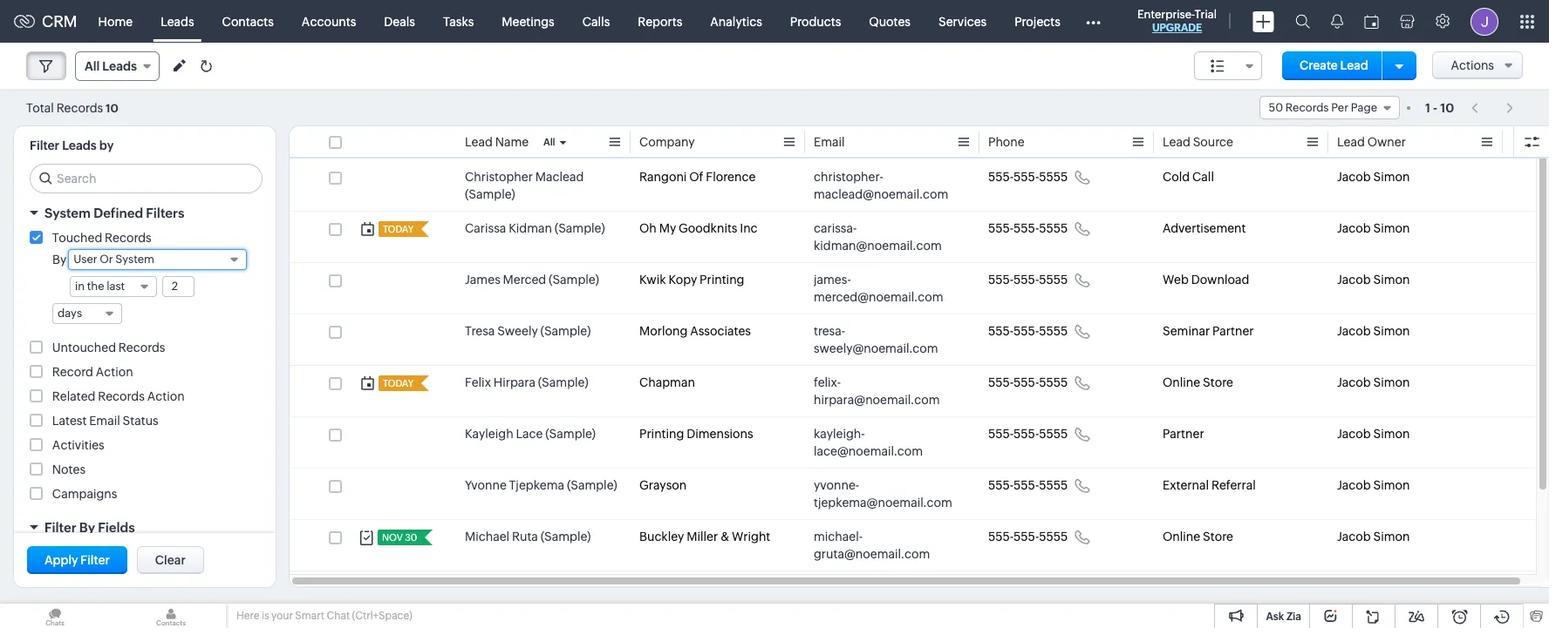 Task type: describe. For each thing, give the bounding box(es) containing it.
untouched
[[52, 341, 116, 355]]

yvonne- tjepkema@noemail.com
[[814, 479, 952, 510]]

kayleigh lace (sample)
[[465, 427, 596, 441]]

(sample) for james merced (sample)
[[549, 273, 599, 287]]

carissa
[[465, 222, 506, 236]]

tjepkema@noemail.com
[[814, 496, 952, 510]]

tasks link
[[429, 0, 488, 42]]

(sample) for tresa sweely (sample)
[[540, 324, 591, 338]]

jacob for kayleigh- lace@noemail.com
[[1337, 427, 1371, 441]]

clear
[[155, 554, 186, 568]]

accounts
[[302, 14, 356, 28]]

all for all leads
[[85, 59, 100, 73]]

quotes link
[[855, 0, 925, 42]]

leads link
[[147, 0, 208, 42]]

james merced (sample) link
[[465, 271, 599, 289]]

create lead button
[[1282, 51, 1386, 80]]

today for felix hirpara (sample)
[[383, 379, 414, 389]]

michael- gruta@noemail.com
[[814, 530, 930, 562]]

10 for total records 10
[[106, 102, 118, 115]]

chapman
[[639, 376, 695, 390]]

christopher- maclead@noemail.com link
[[814, 168, 953, 203]]

555-555-5555 for felix- hirpara@noemail.com
[[988, 376, 1068, 390]]

felix- hirpara@noemail.com
[[814, 376, 940, 407]]

All Leads field
[[75, 51, 159, 81]]

referral
[[1211, 479, 1256, 493]]

555-555-5555 for yvonne- tjepkema@noemail.com
[[988, 479, 1068, 493]]

simon for tresa- sweely@noemail.com
[[1373, 324, 1410, 338]]

name
[[495, 135, 529, 149]]

related records action
[[52, 390, 185, 404]]

home
[[98, 14, 133, 28]]

maclead
[[535, 170, 584, 184]]

in
[[75, 280, 85, 293]]

by
[[99, 139, 114, 153]]

Search text field
[[31, 165, 262, 193]]

oh
[[639, 222, 657, 236]]

tresa sweely (sample) link
[[465, 323, 591, 340]]

yvonne
[[465, 479, 507, 493]]

jacob simon for james- merced@noemail.com
[[1337, 273, 1410, 287]]

nov 30
[[382, 533, 417, 543]]

sweely
[[497, 324, 538, 338]]

simon for christopher- maclead@noemail.com
[[1373, 170, 1410, 184]]

5555 for felix- hirpara@noemail.com
[[1039, 376, 1068, 390]]

filter for filter by fields
[[44, 521, 76, 536]]

ask
[[1266, 611, 1284, 624]]

kopy
[[668, 273, 697, 287]]

record action
[[52, 365, 133, 379]]

latest email status
[[52, 414, 159, 428]]

by inside dropdown button
[[79, 521, 95, 536]]

simon for michael- gruta@noemail.com
[[1373, 530, 1410, 544]]

dimensions
[[687, 427, 753, 441]]

filter for filter leads by
[[30, 139, 59, 153]]

0 horizontal spatial partner
[[1163, 427, 1204, 441]]

or
[[100, 253, 113, 266]]

lead for lead source
[[1163, 135, 1190, 149]]

jacob for james- merced@noemail.com
[[1337, 273, 1371, 287]]

in the last
[[75, 280, 125, 293]]

5555 for james- merced@noemail.com
[[1039, 273, 1068, 287]]

create menu element
[[1242, 0, 1285, 42]]

jacob simon for yvonne- tjepkema@noemail.com
[[1337, 479, 1410, 493]]

nov 30 link
[[378, 530, 419, 546]]

external
[[1163, 479, 1209, 493]]

external referral
[[1163, 479, 1256, 493]]

user or system
[[73, 253, 154, 266]]

activities
[[52, 439, 104, 453]]

ask zia
[[1266, 611, 1301, 624]]

miller
[[687, 530, 718, 544]]

records for 50
[[1285, 101, 1329, 114]]

carissa kidman (sample)
[[465, 222, 605, 236]]

records for touched
[[105, 231, 152, 245]]

profile image
[[1471, 7, 1498, 35]]

0 vertical spatial by
[[52, 253, 67, 267]]

online store for felix- hirpara@noemail.com
[[1163, 376, 1233, 390]]

days
[[58, 307, 82, 320]]

christopher- maclead@noemail.com
[[814, 170, 948, 201]]

michael
[[465, 530, 510, 544]]

contacts
[[222, 14, 274, 28]]

lead inside create lead button
[[1340, 58, 1368, 72]]

related
[[52, 390, 95, 404]]

the
[[87, 280, 104, 293]]

555-555-5555 for james- merced@noemail.com
[[988, 273, 1068, 287]]

online store for michael- gruta@noemail.com
[[1163, 530, 1233, 544]]

30
[[405, 533, 417, 543]]

all for all
[[543, 137, 555, 147]]

james merced (sample)
[[465, 273, 599, 287]]

calls
[[582, 14, 610, 28]]

simon for james- merced@noemail.com
[[1373, 273, 1410, 287]]

(sample) for michael ruta (sample)
[[540, 530, 591, 544]]

crm
[[42, 12, 77, 31]]

felix-
[[814, 376, 841, 390]]

555-555-5555 for tresa- sweely@noemail.com
[[988, 324, 1068, 338]]

trial
[[1195, 8, 1217, 21]]

jacob simon for carissa- kidman@noemail.com
[[1337, 222, 1410, 236]]

oh my goodknits inc
[[639, 222, 758, 236]]

morlong associates
[[639, 324, 751, 338]]

jacob simon for christopher- maclead@noemail.com
[[1337, 170, 1410, 184]]

online for felix- hirpara@noemail.com
[[1163, 376, 1200, 390]]

(sample) for christopher maclead (sample)
[[465, 188, 515, 201]]

system defined filters button
[[14, 198, 276, 229]]

apply filter button
[[27, 547, 127, 575]]

5555 for carissa- kidman@noemail.com
[[1039, 222, 1068, 236]]

latest
[[52, 414, 87, 428]]

store for felix- hirpara@noemail.com
[[1203, 376, 1233, 390]]

lead for lead owner
[[1337, 135, 1365, 149]]

tresa
[[465, 324, 495, 338]]

actions
[[1451, 58, 1494, 72]]

555-555-5555 for carissa- kidman@noemail.com
[[988, 222, 1068, 236]]

1 vertical spatial action
[[147, 390, 185, 404]]

untouched records
[[52, 341, 165, 355]]

0 vertical spatial action
[[96, 365, 133, 379]]

size image
[[1211, 58, 1225, 74]]

michael ruta (sample) link
[[465, 529, 591, 546]]

your
[[271, 611, 293, 623]]

simon for felix- hirpara@noemail.com
[[1373, 376, 1410, 390]]

today for carissa kidman (sample)
[[383, 224, 414, 235]]

ruta
[[512, 530, 538, 544]]

seminar
[[1163, 324, 1210, 338]]

products link
[[776, 0, 855, 42]]

filter leads by
[[30, 139, 114, 153]]

yvonne- tjepkema@noemail.com link
[[814, 477, 953, 512]]

jacob simon for felix- hirpara@noemail.com
[[1337, 376, 1410, 390]]

printing dimensions
[[639, 427, 753, 441]]

meetings
[[502, 14, 555, 28]]

christopher-
[[814, 170, 883, 184]]

jacob simon for kayleigh- lace@noemail.com
[[1337, 427, 1410, 441]]

today link for carissa
[[379, 222, 415, 237]]

jacob for tresa- sweely@noemail.com
[[1337, 324, 1371, 338]]

(sample) for felix hirpara (sample)
[[538, 376, 588, 390]]

5555 for michael- gruta@noemail.com
[[1039, 530, 1068, 544]]

reports
[[638, 14, 682, 28]]

calendar image
[[1364, 14, 1379, 28]]

user
[[73, 253, 97, 266]]

maclead@noemail.com
[[814, 188, 948, 201]]

kayleigh- lace@noemail.com link
[[814, 426, 953, 461]]

products
[[790, 14, 841, 28]]

christopher
[[465, 170, 533, 184]]

555-555-5555 for christopher- maclead@noemail.com
[[988, 170, 1068, 184]]



Task type: vqa. For each thing, say whether or not it's contained in the screenshot.


Task type: locate. For each thing, give the bounding box(es) containing it.
rangoni of florence
[[639, 170, 756, 184]]

6 simon from the top
[[1373, 427, 1410, 441]]

1 vertical spatial partner
[[1163, 427, 1204, 441]]

0 horizontal spatial by
[[52, 253, 67, 267]]

reports link
[[624, 0, 696, 42]]

50
[[1269, 101, 1283, 114]]

4 simon from the top
[[1373, 324, 1410, 338]]

simon for yvonne- tjepkema@noemail.com
[[1373, 479, 1410, 493]]

all
[[85, 59, 100, 73], [543, 137, 555, 147]]

3 555-555-5555 from the top
[[988, 273, 1068, 287]]

7 jacob simon from the top
[[1337, 479, 1410, 493]]

1 vertical spatial today
[[383, 379, 414, 389]]

cold call
[[1163, 170, 1214, 184]]

0 vertical spatial system
[[44, 206, 91, 221]]

merced
[[503, 273, 546, 287]]

leads
[[161, 14, 194, 28], [102, 59, 137, 73], [62, 139, 97, 153]]

jacob for felix- hirpara@noemail.com
[[1337, 376, 1371, 390]]

5 5555 from the top
[[1039, 376, 1068, 390]]

1 today from the top
[[383, 224, 414, 235]]

1 vertical spatial email
[[89, 414, 120, 428]]

create menu image
[[1253, 11, 1274, 32]]

0 vertical spatial online store
[[1163, 376, 1233, 390]]

printing right kopy
[[700, 273, 744, 287]]

5 jacob simon from the top
[[1337, 376, 1410, 390]]

7 simon from the top
[[1373, 479, 1410, 493]]

deals link
[[370, 0, 429, 42]]

records right 50
[[1285, 101, 1329, 114]]

1 vertical spatial by
[[79, 521, 95, 536]]

3 5555 from the top
[[1039, 273, 1068, 287]]

6 555-555-5555 from the top
[[988, 427, 1068, 441]]

printing up grayson
[[639, 427, 684, 441]]

lace@noemail.com
[[814, 445, 923, 459]]

0 horizontal spatial email
[[89, 414, 120, 428]]

0 vertical spatial partner
[[1212, 324, 1254, 338]]

jacob simon for michael- gruta@noemail.com
[[1337, 530, 1410, 544]]

10 right - at the right top of page
[[1440, 101, 1454, 115]]

filter down 'filter by fields'
[[80, 554, 110, 568]]

10 inside total records 10
[[106, 102, 118, 115]]

lead name
[[465, 135, 529, 149]]

carissa- kidman@noemail.com
[[814, 222, 942, 253]]

555-555-5555
[[988, 170, 1068, 184], [988, 222, 1068, 236], [988, 273, 1068, 287], [988, 324, 1068, 338], [988, 376, 1068, 390], [988, 427, 1068, 441], [988, 479, 1068, 493], [988, 530, 1068, 544]]

0 horizontal spatial leads
[[62, 139, 97, 153]]

simon
[[1373, 170, 1410, 184], [1373, 222, 1410, 236], [1373, 273, 1410, 287], [1373, 324, 1410, 338], [1373, 376, 1410, 390], [1373, 427, 1410, 441], [1373, 479, 1410, 493], [1373, 530, 1410, 544]]

enterprise-
[[1137, 8, 1195, 21]]

0 vertical spatial printing
[[700, 273, 744, 287]]

associates
[[690, 324, 751, 338]]

0 vertical spatial all
[[85, 59, 100, 73]]

1 online from the top
[[1163, 376, 1200, 390]]

1 horizontal spatial printing
[[700, 273, 744, 287]]

(sample) inside 'link'
[[540, 324, 591, 338]]

0 horizontal spatial 10
[[106, 102, 118, 115]]

action up related records action
[[96, 365, 133, 379]]

0 vertical spatial store
[[1203, 376, 1233, 390]]

leads left by
[[62, 139, 97, 153]]

1 vertical spatial online store
[[1163, 530, 1233, 544]]

record
[[52, 365, 93, 379]]

morlong
[[639, 324, 688, 338]]

0 horizontal spatial all
[[85, 59, 100, 73]]

navigation
[[1463, 95, 1523, 120]]

email up christopher-
[[814, 135, 845, 149]]

1 jacob from the top
[[1337, 170, 1371, 184]]

(sample) for carissa kidman (sample)
[[555, 222, 605, 236]]

0 vertical spatial today
[[383, 224, 414, 235]]

partner right seminar
[[1212, 324, 1254, 338]]

campaigns
[[52, 488, 117, 502]]

cold
[[1163, 170, 1190, 184]]

kayleigh
[[465, 427, 513, 441]]

None field
[[1194, 51, 1262, 80]]

signals element
[[1321, 0, 1354, 43]]

5555 for tresa- sweely@noemail.com
[[1039, 324, 1068, 338]]

&
[[720, 530, 729, 544]]

kayleigh lace (sample) link
[[465, 426, 596, 443]]

8 jacob from the top
[[1337, 530, 1371, 544]]

1 horizontal spatial system
[[115, 253, 154, 266]]

all up total records 10
[[85, 59, 100, 73]]

jacob simon
[[1337, 170, 1410, 184], [1337, 222, 1410, 236], [1337, 273, 1410, 287], [1337, 324, 1410, 338], [1337, 376, 1410, 390], [1337, 427, 1410, 441], [1337, 479, 1410, 493], [1337, 530, 1410, 544]]

leads for all leads
[[102, 59, 137, 73]]

555-555-5555 for kayleigh- lace@noemail.com
[[988, 427, 1068, 441]]

1 horizontal spatial leads
[[102, 59, 137, 73]]

4 jacob from the top
[[1337, 324, 1371, 338]]

filters
[[146, 206, 184, 221]]

lead for lead name
[[465, 135, 493, 149]]

email down related records action
[[89, 414, 120, 428]]

projects
[[1015, 14, 1060, 28]]

2 horizontal spatial leads
[[161, 14, 194, 28]]

leads right home link
[[161, 14, 194, 28]]

2 555-555-5555 from the top
[[988, 222, 1068, 236]]

555-555-5555 for michael- gruta@noemail.com
[[988, 530, 1068, 544]]

contacts image
[[116, 604, 226, 629]]

0 vertical spatial email
[[814, 135, 845, 149]]

fields
[[98, 521, 135, 536]]

5 555-555-5555 from the top
[[988, 376, 1068, 390]]

jacob for michael- gruta@noemail.com
[[1337, 530, 1371, 544]]

(sample) right hirpara
[[538, 376, 588, 390]]

buckley
[[639, 530, 684, 544]]

50 Records Per Page field
[[1259, 96, 1400, 119]]

leads down the home
[[102, 59, 137, 73]]

james-
[[814, 273, 851, 287]]

all inside field
[[85, 59, 100, 73]]

2 simon from the top
[[1373, 222, 1410, 236]]

call
[[1192, 170, 1214, 184]]

all leads
[[85, 59, 137, 73]]

row group containing christopher maclead (sample)
[[290, 160, 1549, 629]]

8 jacob simon from the top
[[1337, 530, 1410, 544]]

by left user
[[52, 253, 67, 267]]

lead left name
[[465, 135, 493, 149]]

all up maclead
[[543, 137, 555, 147]]

6 jacob simon from the top
[[1337, 427, 1410, 441]]

nov
[[382, 533, 403, 543]]

3 simon from the top
[[1373, 273, 1410, 287]]

system inside system defined filters dropdown button
[[44, 206, 91, 221]]

7 5555 from the top
[[1039, 479, 1068, 493]]

online down external
[[1163, 530, 1200, 544]]

download
[[1191, 273, 1249, 287]]

by left 'fields'
[[79, 521, 95, 536]]

online down seminar
[[1163, 376, 1200, 390]]

online store down seminar partner
[[1163, 376, 1233, 390]]

1 vertical spatial online
[[1163, 530, 1200, 544]]

1 vertical spatial printing
[[639, 427, 684, 441]]

4 jacob simon from the top
[[1337, 324, 1410, 338]]

2 online from the top
[[1163, 530, 1200, 544]]

leads inside all leads field
[[102, 59, 137, 73]]

yvonne tjepkema (sample) link
[[465, 477, 617, 495]]

records inside 50 records per page field
[[1285, 101, 1329, 114]]

total records 10
[[26, 101, 118, 115]]

5 jacob from the top
[[1337, 376, 1371, 390]]

0 horizontal spatial printing
[[639, 427, 684, 441]]

accounts link
[[288, 0, 370, 42]]

lead
[[1340, 58, 1368, 72], [465, 135, 493, 149], [1163, 135, 1190, 149], [1337, 135, 1365, 149]]

online store down the external referral
[[1163, 530, 1233, 544]]

8 555-555-5555 from the top
[[988, 530, 1068, 544]]

carissa-
[[814, 222, 857, 236]]

1 vertical spatial store
[[1203, 530, 1233, 544]]

User Or System field
[[68, 249, 247, 270]]

jacob for yvonne- tjepkema@noemail.com
[[1337, 479, 1371, 493]]

0 vertical spatial today link
[[379, 222, 415, 237]]

2 jacob from the top
[[1337, 222, 1371, 236]]

5555 for christopher- maclead@noemail.com
[[1039, 170, 1068, 184]]

contacts link
[[208, 0, 288, 42]]

2 store from the top
[[1203, 530, 1233, 544]]

1 store from the top
[[1203, 376, 1233, 390]]

in the last field
[[70, 276, 157, 297]]

filter up 'apply'
[[44, 521, 76, 536]]

system
[[44, 206, 91, 221], [115, 253, 154, 266]]

2 vertical spatial filter
[[80, 554, 110, 568]]

jacob simon for tresa- sweely@noemail.com
[[1337, 324, 1410, 338]]

touched records
[[52, 231, 152, 245]]

1 vertical spatial system
[[115, 253, 154, 266]]

sweely@noemail.com
[[814, 342, 938, 356]]

1 vertical spatial leads
[[102, 59, 137, 73]]

chats image
[[0, 604, 110, 629]]

7 jacob from the top
[[1337, 479, 1371, 493]]

1 horizontal spatial by
[[79, 521, 95, 536]]

jacob for christopher- maclead@noemail.com
[[1337, 170, 1371, 184]]

lead up the 'cold'
[[1163, 135, 1190, 149]]

records for untouched
[[119, 341, 165, 355]]

1 simon from the top
[[1373, 170, 1410, 184]]

5 simon from the top
[[1373, 376, 1410, 390]]

profile element
[[1460, 0, 1509, 42]]

7 555-555-5555 from the top
[[988, 479, 1068, 493]]

system defined filters
[[44, 206, 184, 221]]

michael-
[[814, 530, 863, 544]]

simon for carissa- kidman@noemail.com
[[1373, 222, 1410, 236]]

lead right create
[[1340, 58, 1368, 72]]

printing
[[700, 273, 744, 287], [639, 427, 684, 441]]

2 5555 from the top
[[1039, 222, 1068, 236]]

None text field
[[163, 277, 193, 297]]

per
[[1331, 101, 1348, 114]]

-
[[1433, 101, 1438, 115]]

tasks
[[443, 14, 474, 28]]

kwik kopy printing
[[639, 273, 744, 287]]

chat
[[327, 611, 350, 623]]

phone
[[988, 135, 1025, 149]]

1 jacob simon from the top
[[1337, 170, 1410, 184]]

0 vertical spatial filter
[[30, 139, 59, 153]]

6 5555 from the top
[[1039, 427, 1068, 441]]

lead left owner
[[1337, 135, 1365, 149]]

leads inside leads link
[[161, 14, 194, 28]]

here
[[236, 611, 259, 623]]

2 jacob simon from the top
[[1337, 222, 1410, 236]]

(sample) for kayleigh lace (sample)
[[545, 427, 596, 441]]

calls link
[[568, 0, 624, 42]]

0 vertical spatial leads
[[161, 14, 194, 28]]

2 online store from the top
[[1163, 530, 1233, 544]]

1 online store from the top
[[1163, 376, 1233, 390]]

home link
[[84, 0, 147, 42]]

2 today link from the top
[[379, 376, 415, 392]]

christopher maclead (sample)
[[465, 170, 584, 201]]

my
[[659, 222, 676, 236]]

partner up external
[[1163, 427, 1204, 441]]

system inside user or system field
[[115, 253, 154, 266]]

2 today from the top
[[383, 379, 414, 389]]

0 horizontal spatial action
[[96, 365, 133, 379]]

1 horizontal spatial action
[[147, 390, 185, 404]]

5555
[[1039, 170, 1068, 184], [1039, 222, 1068, 236], [1039, 273, 1068, 287], [1039, 324, 1068, 338], [1039, 376, 1068, 390], [1039, 427, 1068, 441], [1039, 479, 1068, 493], [1039, 530, 1068, 544]]

goodknits
[[679, 222, 737, 236]]

felix hirpara (sample) link
[[465, 374, 588, 392]]

tresa sweely (sample)
[[465, 324, 591, 338]]

filter down total
[[30, 139, 59, 153]]

by
[[52, 253, 67, 267], [79, 521, 95, 536]]

(sample) right tjepkema
[[567, 479, 617, 493]]

store down seminar partner
[[1203, 376, 1233, 390]]

1 5555 from the top
[[1039, 170, 1068, 184]]

1 horizontal spatial partner
[[1212, 324, 1254, 338]]

1 horizontal spatial 10
[[1440, 101, 1454, 115]]

1 horizontal spatial email
[[814, 135, 845, 149]]

3 jacob from the top
[[1337, 273, 1371, 287]]

3 jacob simon from the top
[[1337, 273, 1410, 287]]

(sample) right merced
[[549, 273, 599, 287]]

store down the external referral
[[1203, 530, 1233, 544]]

1 vertical spatial all
[[543, 137, 555, 147]]

kidman@noemail.com
[[814, 239, 942, 253]]

days field
[[52, 304, 122, 324]]

filter inside dropdown button
[[44, 521, 76, 536]]

hirpara@noemail.com
[[814, 393, 940, 407]]

records for related
[[98, 390, 145, 404]]

system up touched
[[44, 206, 91, 221]]

signals image
[[1331, 14, 1343, 29]]

(sample)
[[465, 188, 515, 201], [555, 222, 605, 236], [549, 273, 599, 287], [540, 324, 591, 338], [538, 376, 588, 390], [545, 427, 596, 441], [567, 479, 617, 493], [540, 530, 591, 544]]

(sample) right kidman
[[555, 222, 605, 236]]

filter inside button
[[80, 554, 110, 568]]

5555 for yvonne- tjepkema@noemail.com
[[1039, 479, 1068, 493]]

1 vertical spatial today link
[[379, 376, 415, 392]]

jacob for carissa- kidman@noemail.com
[[1337, 222, 1371, 236]]

notes
[[52, 463, 86, 477]]

(sample) right sweely
[[540, 324, 591, 338]]

(sample) for yvonne tjepkema (sample)
[[567, 479, 617, 493]]

row group
[[290, 160, 1549, 629]]

1 555-555-5555 from the top
[[988, 170, 1068, 184]]

michael- gruta@noemail.com link
[[814, 529, 953, 563]]

filter by fields button
[[14, 513, 276, 543]]

defined
[[94, 206, 143, 221]]

lace
[[516, 427, 543, 441]]

10 for 1 - 10
[[1440, 101, 1454, 115]]

(sample) down christopher
[[465, 188, 515, 201]]

records up latest email status
[[98, 390, 145, 404]]

1 horizontal spatial all
[[543, 137, 555, 147]]

records for total
[[56, 101, 103, 115]]

kidman
[[509, 222, 552, 236]]

upgrade
[[1152, 22, 1202, 34]]

10 up by
[[106, 102, 118, 115]]

8 simon from the top
[[1373, 530, 1410, 544]]

records up user or system on the top left
[[105, 231, 152, 245]]

system right the or at top left
[[115, 253, 154, 266]]

1 vertical spatial filter
[[44, 521, 76, 536]]

today link for felix
[[379, 376, 415, 392]]

search image
[[1295, 14, 1310, 29]]

services
[[939, 14, 987, 28]]

simon for kayleigh- lace@noemail.com
[[1373, 427, 1410, 441]]

5555 for kayleigh- lace@noemail.com
[[1039, 427, 1068, 441]]

2 vertical spatial leads
[[62, 139, 97, 153]]

(sample) right ruta
[[540, 530, 591, 544]]

action up status
[[147, 390, 185, 404]]

leads for filter leads by
[[62, 139, 97, 153]]

0 horizontal spatial system
[[44, 206, 91, 221]]

jacob
[[1337, 170, 1371, 184], [1337, 222, 1371, 236], [1337, 273, 1371, 287], [1337, 324, 1371, 338], [1337, 376, 1371, 390], [1337, 427, 1371, 441], [1337, 479, 1371, 493], [1337, 530, 1371, 544]]

zia
[[1286, 611, 1301, 624]]

tresa- sweely@noemail.com link
[[814, 323, 953, 358]]

1 today link from the top
[[379, 222, 415, 237]]

search element
[[1285, 0, 1321, 43]]

Other Modules field
[[1074, 7, 1112, 35]]

quotes
[[869, 14, 911, 28]]

6 jacob from the top
[[1337, 427, 1371, 441]]

4 5555 from the top
[[1039, 324, 1068, 338]]

filter
[[30, 139, 59, 153], [44, 521, 76, 536], [80, 554, 110, 568]]

total
[[26, 101, 54, 115]]

online for michael- gruta@noemail.com
[[1163, 530, 1200, 544]]

lead owner
[[1337, 135, 1406, 149]]

0 vertical spatial online
[[1163, 376, 1200, 390]]

store for michael- gruta@noemail.com
[[1203, 530, 1233, 544]]

page
[[1351, 101, 1377, 114]]

records up filter leads by
[[56, 101, 103, 115]]

gruta@noemail.com
[[814, 548, 930, 562]]

(sample) inside christopher maclead (sample)
[[465, 188, 515, 201]]

records up related records action
[[119, 341, 165, 355]]

4 555-555-5555 from the top
[[988, 324, 1068, 338]]

8 5555 from the top
[[1039, 530, 1068, 544]]

(sample) right 'lace'
[[545, 427, 596, 441]]

1
[[1425, 101, 1430, 115]]



